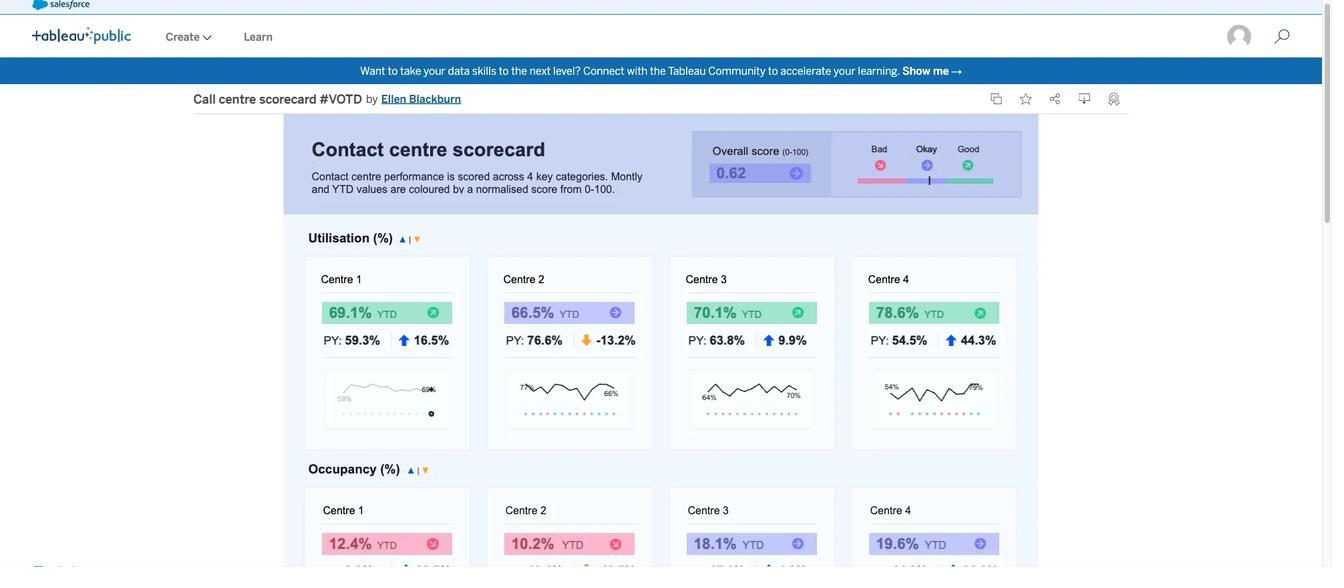 Task type: describe. For each thing, give the bounding box(es) containing it.
learn link
[[228, 16, 289, 57]]

me
[[933, 64, 949, 77]]

by
[[366, 93, 378, 105]]

go to search image
[[1258, 29, 1306, 45]]

level?
[[553, 64, 581, 77]]

favorite button image
[[1020, 93, 1032, 105]]

→
[[952, 64, 962, 77]]

with
[[627, 64, 648, 77]]

2 to from the left
[[499, 64, 509, 77]]

create button
[[150, 16, 228, 57]]

tableau
[[668, 64, 706, 77]]

take
[[400, 64, 421, 77]]

next
[[530, 64, 551, 77]]

make a copy image
[[991, 93, 1003, 105]]

blackburn
[[409, 93, 461, 105]]

show
[[903, 64, 931, 77]]

connect
[[583, 64, 625, 77]]

show me link
[[903, 64, 949, 77]]

scorecard
[[259, 91, 317, 106]]

call centre scorecard #votd by ellen blackburn
[[193, 91, 461, 106]]

learning.
[[858, 64, 900, 77]]

want to take your data skills to the next level? connect with the tableau community to accelerate your learning. show me →
[[360, 64, 962, 77]]



Task type: locate. For each thing, give the bounding box(es) containing it.
your right take
[[424, 64, 446, 77]]

2 horizontal spatial to
[[768, 64, 778, 77]]

0 horizontal spatial the
[[511, 64, 527, 77]]

ellen blackburn link
[[381, 91, 461, 107]]

the
[[511, 64, 527, 77], [650, 64, 666, 77]]

1 your from the left
[[424, 64, 446, 77]]

learn
[[244, 30, 273, 43]]

nominate for viz of the day image
[[1108, 92, 1120, 106]]

0 horizontal spatial your
[[424, 64, 446, 77]]

logo image
[[32, 27, 131, 44]]

0 horizontal spatial to
[[388, 64, 398, 77]]

1 the from the left
[[511, 64, 527, 77]]

terry.turtle image
[[1226, 23, 1253, 50]]

ellen
[[381, 93, 406, 105]]

2 your from the left
[[834, 64, 856, 77]]

to
[[388, 64, 398, 77], [499, 64, 509, 77], [768, 64, 778, 77]]

data
[[448, 64, 470, 77]]

1 horizontal spatial the
[[650, 64, 666, 77]]

centre
[[219, 91, 256, 106]]

to left accelerate
[[768, 64, 778, 77]]

create
[[166, 30, 200, 43]]

the right with
[[650, 64, 666, 77]]

1 horizontal spatial your
[[834, 64, 856, 77]]

your left the learning.
[[834, 64, 856, 77]]

accelerate
[[781, 64, 831, 77]]

call
[[193, 91, 216, 106]]

#votd
[[320, 91, 362, 106]]

community
[[708, 64, 766, 77]]

want
[[360, 64, 385, 77]]

1 horizontal spatial to
[[499, 64, 509, 77]]

to left take
[[388, 64, 398, 77]]

salesforce logo image
[[32, 0, 89, 10]]

3 to from the left
[[768, 64, 778, 77]]

your
[[424, 64, 446, 77], [834, 64, 856, 77]]

to right skills
[[499, 64, 509, 77]]

2 the from the left
[[650, 64, 666, 77]]

skills
[[472, 64, 497, 77]]

1 to from the left
[[388, 64, 398, 77]]

the left next
[[511, 64, 527, 77]]



Task type: vqa. For each thing, say whether or not it's contained in the screenshot.
WORKBOOK THUMBNAIL
no



